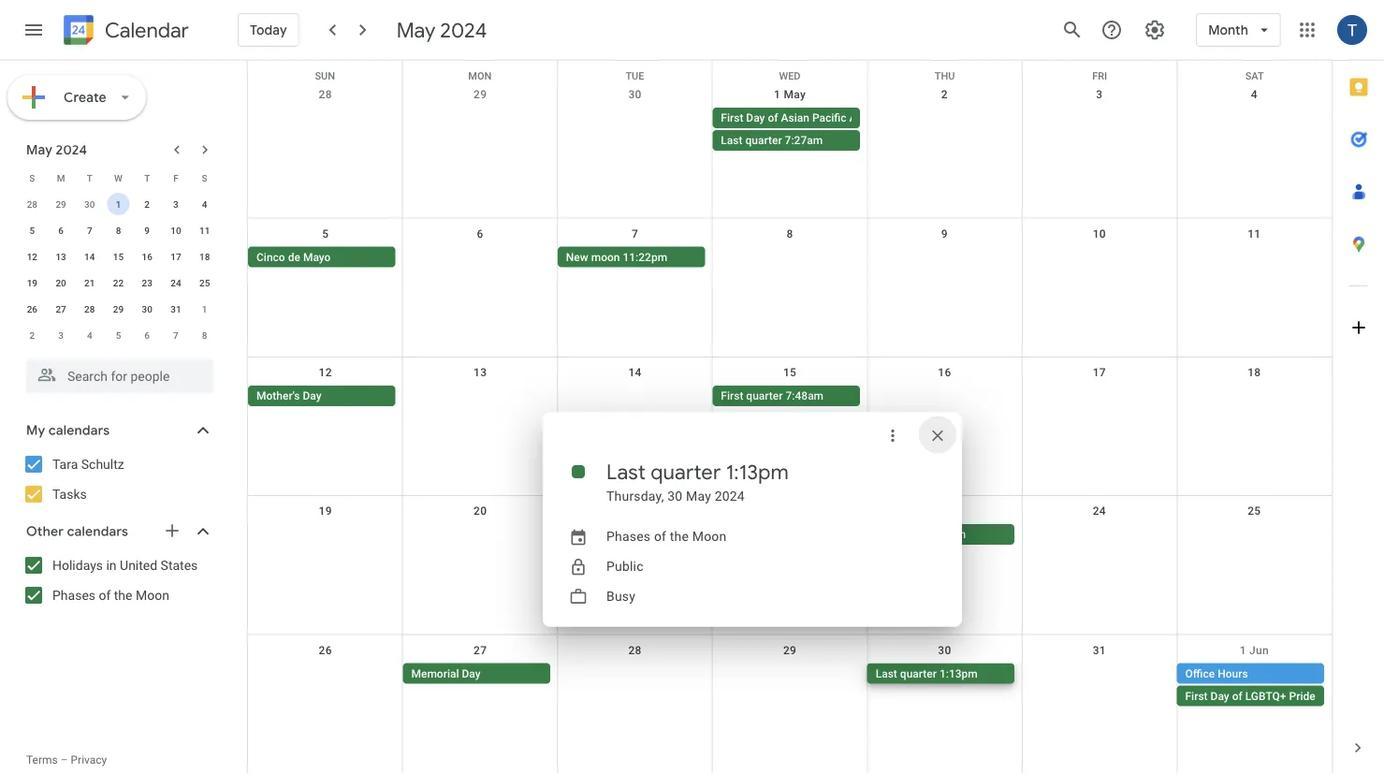 Task type: vqa. For each thing, say whether or not it's contained in the screenshot.


Task type: locate. For each thing, give the bounding box(es) containing it.
7 for sun
[[632, 227, 639, 240]]

27 up memorial day button
[[474, 644, 487, 657]]

row
[[248, 61, 1332, 82], [248, 80, 1332, 219], [18, 165, 219, 191], [18, 191, 219, 217], [18, 217, 219, 243], [248, 219, 1332, 357], [18, 243, 219, 270], [18, 270, 219, 296], [18, 296, 219, 322], [18, 322, 219, 348], [248, 357, 1332, 496], [248, 496, 1332, 635], [248, 635, 1351, 774]]

26 for 1
[[27, 303, 37, 315]]

4 down 'sat'
[[1252, 88, 1258, 101]]

0 horizontal spatial 15
[[113, 251, 124, 262]]

None search field
[[0, 352, 232, 393]]

tab list
[[1333, 61, 1385, 722]]

first up 'last quarter 7:27am' button
[[721, 111, 744, 125]]

8 up 15 element
[[116, 225, 121, 236]]

1 horizontal spatial 2024
[[440, 17, 487, 43]]

cinco
[[257, 250, 285, 263]]

21
[[84, 277, 95, 288], [629, 505, 642, 518]]

0 horizontal spatial 24
[[171, 277, 181, 288]]

2 vertical spatial 2
[[30, 330, 35, 341]]

month right heritage
[[946, 111, 979, 125]]

may
[[397, 17, 436, 43], [784, 88, 806, 101], [26, 141, 52, 158], [686, 489, 712, 504]]

30 down 23
[[142, 303, 153, 315]]

31 element
[[165, 298, 187, 320]]

3 down fri
[[1097, 88, 1103, 101]]

2024 down last quarter 1:13pm heading
[[715, 489, 745, 504]]

0 vertical spatial the
[[670, 529, 689, 544]]

public
[[607, 559, 644, 574]]

1 vertical spatial moon
[[136, 588, 169, 603]]

phases
[[607, 529, 651, 544], [52, 588, 96, 603]]

4 up 11 element
[[202, 199, 207, 210]]

10 element
[[165, 219, 187, 242]]

calendars for my calendars
[[49, 422, 110, 439]]

1 down w
[[116, 199, 121, 210]]

1 horizontal spatial 12
[[319, 366, 332, 379]]

the down the holidays in united states on the bottom left of page
[[114, 588, 132, 603]]

8 june element
[[193, 324, 216, 346]]

2 down thu
[[942, 88, 948, 101]]

31 inside row group
[[171, 303, 181, 315]]

0 horizontal spatial moon
[[591, 250, 620, 263]]

moon inside button
[[591, 250, 620, 263]]

24
[[171, 277, 181, 288], [1093, 505, 1107, 518]]

9 inside grid
[[942, 227, 948, 240]]

13 inside row group
[[56, 251, 66, 262]]

main drawer image
[[22, 19, 45, 41]]

month button
[[1197, 7, 1282, 52]]

1 horizontal spatial 16
[[938, 366, 952, 379]]

phases of the moon down in
[[52, 588, 169, 603]]

1:13pm
[[726, 459, 789, 485], [940, 667, 978, 680]]

first for first day of asian pacific american heritage month last quarter 7:27am
[[721, 111, 744, 125]]

cell containing office hours
[[1177, 663, 1351, 708]]

calendars
[[49, 422, 110, 439], [67, 523, 128, 540]]

15 up 22 in the top of the page
[[113, 251, 124, 262]]

first inside first day of asian pacific american heritage month last quarter 7:27am
[[721, 111, 744, 125]]

1 horizontal spatial phases of the moon
[[607, 529, 727, 544]]

2 horizontal spatial 8
[[787, 227, 794, 240]]

0 vertical spatial 25
[[199, 277, 210, 288]]

1 vertical spatial 13
[[474, 366, 487, 379]]

Search for people text field
[[37, 360, 202, 393]]

1 for 1 may
[[774, 88, 781, 101]]

0 vertical spatial 16
[[142, 251, 153, 262]]

1 vertical spatial moon
[[897, 528, 926, 541]]

0 horizontal spatial the
[[114, 588, 132, 603]]

2 horizontal spatial 6
[[477, 227, 484, 240]]

1 horizontal spatial 6
[[145, 330, 150, 341]]

20 inside row group
[[56, 277, 66, 288]]

30 up last quarter 1:13pm button
[[938, 644, 952, 657]]

quarter
[[746, 134, 782, 147], [747, 389, 783, 402], [651, 459, 721, 485], [901, 667, 937, 680]]

moon
[[693, 529, 727, 544], [136, 588, 169, 603]]

t
[[87, 172, 93, 184], [144, 172, 150, 184]]

day up 'last quarter 7:27am' button
[[747, 111, 765, 125]]

8 for sun
[[787, 227, 794, 240]]

busy
[[607, 589, 636, 604]]

1 s from the left
[[29, 172, 35, 184]]

month inside office hours first day of lgbtq+ pride month
[[1319, 690, 1351, 703]]

18
[[199, 251, 210, 262], [1248, 366, 1262, 379]]

2 vertical spatial last
[[876, 667, 898, 680]]

27 down the 20 element
[[56, 303, 66, 315]]

may 2024 up the m
[[26, 141, 87, 158]]

29 april element
[[50, 193, 72, 215]]

24 inside row group
[[171, 277, 181, 288]]

0 vertical spatial 31
[[171, 303, 181, 315]]

3 down 27 element
[[58, 330, 64, 341]]

pride
[[1290, 690, 1316, 703]]

7 up new moon 11:22pm button
[[632, 227, 639, 240]]

5
[[30, 225, 35, 236], [322, 227, 329, 240], [116, 330, 121, 341]]

12 element
[[21, 245, 43, 268]]

9 inside row group
[[145, 225, 150, 236]]

4 inside "4 june" element
[[87, 330, 92, 341]]

0 horizontal spatial 17
[[171, 251, 181, 262]]

moon right full at the bottom of the page
[[897, 528, 926, 541]]

1 vertical spatial 18
[[1248, 366, 1262, 379]]

other calendars list
[[4, 551, 232, 610]]

1 down 25 element
[[202, 303, 207, 315]]

11:22pm
[[623, 250, 668, 263]]

25
[[199, 277, 210, 288], [1248, 505, 1262, 518]]

23
[[142, 277, 153, 288]]

18 inside 18 element
[[199, 251, 210, 262]]

s
[[29, 172, 35, 184], [202, 172, 208, 184]]

sun
[[315, 70, 335, 82]]

24 element
[[165, 272, 187, 294]]

day right mother's
[[303, 389, 322, 402]]

calendars up in
[[67, 523, 128, 540]]

0 horizontal spatial 1:13pm
[[726, 459, 789, 485]]

1:13pm for last quarter 1:13pm
[[940, 667, 978, 680]]

1 horizontal spatial 10
[[1093, 227, 1107, 240]]

5 down 28 april element
[[30, 225, 35, 236]]

8 down 'last quarter 7:27am' button
[[787, 227, 794, 240]]

m
[[57, 172, 65, 184]]

1 for 1 june element
[[202, 303, 207, 315]]

2024
[[440, 17, 487, 43], [56, 141, 87, 158], [715, 489, 745, 504]]

1 down wed
[[774, 88, 781, 101]]

4 down 28 element
[[87, 330, 92, 341]]

0 vertical spatial 2
[[942, 88, 948, 101]]

terms link
[[26, 754, 58, 767]]

0 vertical spatial 3
[[1097, 88, 1103, 101]]

1 jun
[[1240, 644, 1270, 657]]

office hours button
[[1177, 663, 1325, 684]]

17
[[171, 251, 181, 262], [1093, 366, 1107, 379]]

1 vertical spatial 27
[[474, 644, 487, 657]]

f
[[173, 172, 179, 184]]

first down office
[[1186, 690, 1208, 703]]

12 up mother's day 'button'
[[319, 366, 332, 379]]

row group
[[18, 191, 219, 348]]

day down the hours
[[1211, 690, 1230, 703]]

0 vertical spatial 19
[[27, 277, 37, 288]]

calendar element
[[60, 11, 189, 52]]

0 vertical spatial 27
[[56, 303, 66, 315]]

0 horizontal spatial 3
[[58, 330, 64, 341]]

create button
[[7, 75, 146, 120]]

of left "asian"
[[768, 111, 779, 125]]

1 vertical spatial phases
[[52, 588, 96, 603]]

may 2024
[[397, 17, 487, 43], [26, 141, 87, 158]]

last quarter 1:13pm button
[[868, 663, 1015, 684]]

1 horizontal spatial month
[[1209, 22, 1249, 38]]

quarter inside last quarter 1:13pm thursday, 30 may 2024
[[651, 459, 721, 485]]

1 horizontal spatial 2
[[145, 199, 150, 210]]

1 left jun on the bottom right
[[1240, 644, 1247, 657]]

3 up "10" element
[[173, 199, 179, 210]]

11 inside may 2024 grid
[[199, 225, 210, 236]]

0 vertical spatial calendars
[[49, 422, 110, 439]]

1 vertical spatial 24
[[1093, 505, 1107, 518]]

moon for full
[[897, 528, 926, 541]]

of
[[768, 111, 779, 125], [654, 529, 667, 544], [99, 588, 111, 603], [1233, 690, 1243, 703]]

0 vertical spatial first
[[721, 111, 744, 125]]

first
[[721, 111, 744, 125], [721, 389, 744, 402], [1186, 690, 1208, 703]]

last quarter 1:13pm thursday, 30 may 2024
[[607, 459, 789, 504]]

2 horizontal spatial last
[[876, 667, 898, 680]]

phases up public
[[607, 529, 651, 544]]

1:13pm inside last quarter 1:13pm thursday, 30 may 2024
[[726, 459, 789, 485]]

0 horizontal spatial last
[[607, 459, 646, 485]]

19 inside "element"
[[27, 277, 37, 288]]

8 down 1 june element
[[202, 330, 207, 341]]

s up 28 april element
[[29, 172, 35, 184]]

1 horizontal spatial s
[[202, 172, 208, 184]]

1 vertical spatial 17
[[1093, 366, 1107, 379]]

2 june element
[[21, 324, 43, 346]]

1 vertical spatial phases of the moon
[[52, 588, 169, 603]]

6 june element
[[136, 324, 158, 346]]

2024 up the m
[[56, 141, 87, 158]]

the down last quarter 1:13pm thursday, 30 may 2024
[[670, 529, 689, 544]]

7 up 14 element
[[87, 225, 92, 236]]

1 horizontal spatial 26
[[319, 644, 332, 657]]

day inside button
[[462, 667, 481, 680]]

19
[[27, 277, 37, 288], [319, 505, 332, 518]]

25 element
[[193, 272, 216, 294]]

0 horizontal spatial 20
[[56, 277, 66, 288]]

20
[[56, 277, 66, 288], [474, 505, 487, 518]]

7 june element
[[165, 324, 187, 346]]

6
[[58, 225, 64, 236], [477, 227, 484, 240], [145, 330, 150, 341]]

1 horizontal spatial 18
[[1248, 366, 1262, 379]]

month up 'sat'
[[1209, 22, 1249, 38]]

quarter inside first day of asian pacific american heritage month last quarter 7:27am
[[746, 134, 782, 147]]

1 vertical spatial 26
[[319, 644, 332, 657]]

1 horizontal spatial moon
[[897, 528, 926, 541]]

5 june element
[[107, 324, 130, 346]]

21 down 14 element
[[84, 277, 95, 288]]

1 horizontal spatial 3
[[173, 199, 179, 210]]

2 vertical spatial 2024
[[715, 489, 745, 504]]

4
[[1252, 88, 1258, 101], [202, 199, 207, 210], [87, 330, 92, 341]]

0 horizontal spatial 27
[[56, 303, 66, 315]]

of down thursday,
[[654, 529, 667, 544]]

5 inside 'row'
[[116, 330, 121, 341]]

9:53am
[[929, 528, 967, 541]]

31
[[171, 303, 181, 315], [1093, 644, 1107, 657]]

settings menu image
[[1144, 19, 1167, 41]]

1:13pm inside last quarter 1:13pm button
[[940, 667, 978, 680]]

memorial
[[411, 667, 459, 680]]

0 vertical spatial phases of the moon
[[607, 529, 727, 544]]

grid
[[247, 61, 1351, 774]]

1 horizontal spatial 25
[[1248, 505, 1262, 518]]

moon down united
[[136, 588, 169, 603]]

0 vertical spatial 13
[[56, 251, 66, 262]]

other calendars
[[26, 523, 128, 540]]

2024 inside last quarter 1:13pm thursday, 30 may 2024
[[715, 489, 745, 504]]

2 horizontal spatial 2
[[942, 88, 948, 101]]

1 horizontal spatial 1:13pm
[[940, 667, 978, 680]]

my calendars list
[[4, 449, 232, 509]]

0 vertical spatial 21
[[84, 277, 95, 288]]

27 inside row group
[[56, 303, 66, 315]]

cell
[[248, 108, 403, 153], [403, 108, 558, 153], [558, 108, 713, 153], [713, 108, 979, 153], [868, 108, 1023, 153], [1023, 108, 1178, 153], [1178, 108, 1332, 153], [403, 247, 558, 269], [713, 247, 868, 269], [868, 247, 1023, 269], [1023, 247, 1178, 269], [1178, 247, 1332, 269], [403, 386, 558, 408], [558, 386, 713, 408], [868, 386, 1023, 408], [248, 525, 403, 547], [403, 525, 558, 547], [558, 525, 713, 547], [713, 525, 868, 547], [248, 663, 403, 708], [558, 663, 713, 708], [713, 663, 868, 708], [1023, 663, 1178, 708], [1177, 663, 1351, 708]]

26
[[27, 303, 37, 315], [319, 644, 332, 657]]

0 horizontal spatial 18
[[199, 251, 210, 262]]

21 down thursday,
[[629, 505, 642, 518]]

2 s from the left
[[202, 172, 208, 184]]

s right f
[[202, 172, 208, 184]]

2 horizontal spatial 3
[[1097, 88, 1103, 101]]

calendars up the tara schultz
[[49, 422, 110, 439]]

may 2024 up mon
[[397, 17, 487, 43]]

0 vertical spatial 15
[[113, 251, 124, 262]]

0 horizontal spatial 8
[[116, 225, 121, 236]]

23 element
[[136, 272, 158, 294]]

8 for may 2024
[[116, 225, 121, 236]]

2024 up mon
[[440, 17, 487, 43]]

grid containing 28
[[247, 61, 1351, 774]]

0 horizontal spatial moon
[[136, 588, 169, 603]]

1 vertical spatial 25
[[1248, 505, 1262, 518]]

1 horizontal spatial 27
[[474, 644, 487, 657]]

phases of the moon
[[607, 529, 727, 544], [52, 588, 169, 603]]

month inside first day of asian pacific american heritage month last quarter 7:27am
[[946, 111, 979, 125]]

day right memorial
[[462, 667, 481, 680]]

0 vertical spatial month
[[1209, 22, 1249, 38]]

28 april element
[[21, 193, 43, 215]]

0 vertical spatial moon
[[591, 250, 620, 263]]

2 horizontal spatial 7
[[632, 227, 639, 240]]

–
[[61, 754, 68, 767]]

0 horizontal spatial 6
[[58, 225, 64, 236]]

0 vertical spatial 20
[[56, 277, 66, 288]]

moon down last quarter 1:13pm thursday, 30 may 2024
[[693, 529, 727, 544]]

1 vertical spatial 2
[[145, 199, 150, 210]]

t left f
[[144, 172, 150, 184]]

the
[[670, 529, 689, 544], [114, 588, 132, 603]]

calendar
[[105, 17, 189, 44]]

0 vertical spatial 14
[[84, 251, 95, 262]]

month right pride
[[1319, 690, 1351, 703]]

last inside first day of asian pacific american heritage month last quarter 7:27am
[[721, 134, 743, 147]]

5 inside grid
[[322, 227, 329, 240]]

calendar heading
[[101, 17, 189, 44]]

11 element
[[193, 219, 216, 242]]

schultz
[[81, 456, 124, 472]]

26 element
[[21, 298, 43, 320]]

calendars for other calendars
[[67, 523, 128, 540]]

1 vertical spatial 20
[[474, 505, 487, 518]]

16
[[142, 251, 153, 262], [938, 366, 952, 379]]

5 for sun
[[322, 227, 329, 240]]

31 inside grid
[[1093, 644, 1107, 657]]

first left 7:48am
[[721, 389, 744, 402]]

last inside last quarter 1:13pm thursday, 30 may 2024
[[607, 459, 646, 485]]

cell containing first day of asian pacific american heritage month
[[713, 108, 979, 153]]

0 horizontal spatial t
[[87, 172, 93, 184]]

14 inside grid
[[629, 366, 642, 379]]

1 cell
[[104, 191, 133, 217]]

1 vertical spatial 12
[[319, 366, 332, 379]]

day inside first day of asian pacific american heritage month last quarter 7:27am
[[747, 111, 765, 125]]

last inside last quarter 1:13pm button
[[876, 667, 898, 680]]

1 horizontal spatial t
[[144, 172, 150, 184]]

0 vertical spatial 18
[[199, 251, 210, 262]]

28 left 29 april "element"
[[27, 199, 37, 210]]

1 horizontal spatial may 2024
[[397, 17, 487, 43]]

of down in
[[99, 588, 111, 603]]

30 down last quarter 1:13pm heading
[[668, 489, 683, 504]]

2 vertical spatial first
[[1186, 690, 1208, 703]]

2 down 26 element
[[30, 330, 35, 341]]

12 up 19 "element"
[[27, 251, 37, 262]]

5 for may 2024
[[30, 225, 35, 236]]

first inside button
[[721, 389, 744, 402]]

7 down "31" element
[[173, 330, 179, 341]]

0 horizontal spatial 5
[[30, 225, 35, 236]]

moon right new
[[591, 250, 620, 263]]

0 horizontal spatial 19
[[27, 277, 37, 288]]

phases down holidays
[[52, 588, 96, 603]]

my
[[26, 422, 45, 439]]

5 down 29 element
[[116, 330, 121, 341]]

1 horizontal spatial 15
[[784, 366, 797, 379]]

1 vertical spatial last
[[607, 459, 646, 485]]

2 horizontal spatial month
[[1319, 690, 1351, 703]]

10 for may 2024
[[171, 225, 181, 236]]

17 inside may 2024 grid
[[171, 251, 181, 262]]

12
[[27, 251, 37, 262], [319, 366, 332, 379]]

10 inside may 2024 grid
[[171, 225, 181, 236]]

0 horizontal spatial 14
[[84, 251, 95, 262]]

other
[[26, 523, 64, 540]]

day
[[747, 111, 765, 125], [303, 389, 322, 402], [462, 667, 481, 680], [1211, 690, 1230, 703]]

30
[[629, 88, 642, 101], [84, 199, 95, 210], [142, 303, 153, 315], [668, 489, 683, 504], [938, 644, 952, 657]]

0 horizontal spatial 26
[[27, 303, 37, 315]]

1 horizontal spatial 20
[[474, 505, 487, 518]]

1 vertical spatial calendars
[[67, 523, 128, 540]]

0 horizontal spatial 10
[[171, 225, 181, 236]]

21 inside row group
[[84, 277, 95, 288]]

1 horizontal spatial 14
[[629, 366, 642, 379]]

1 vertical spatial the
[[114, 588, 132, 603]]

26 inside may 2024 grid
[[27, 303, 37, 315]]

terms
[[26, 754, 58, 767]]

30 april element
[[78, 193, 101, 215]]

0 vertical spatial 24
[[171, 277, 181, 288]]

13 inside grid
[[474, 366, 487, 379]]

28 down busy
[[629, 644, 642, 657]]

13
[[56, 251, 66, 262], [474, 366, 487, 379]]

phases of the moon down thursday,
[[607, 529, 727, 544]]

5 up cinco de mayo button
[[322, 227, 329, 240]]

of down the hours
[[1233, 690, 1243, 703]]

3
[[1097, 88, 1103, 101], [173, 199, 179, 210], [58, 330, 64, 341]]

8
[[116, 225, 121, 236], [787, 227, 794, 240], [202, 330, 207, 341]]

15 up first quarter 7:48am button
[[784, 366, 797, 379]]

2 horizontal spatial 2024
[[715, 489, 745, 504]]

tasks
[[52, 486, 87, 502]]

month inside popup button
[[1209, 22, 1249, 38]]

pacific
[[813, 111, 847, 125]]

add other calendars image
[[163, 522, 182, 540]]

day inside 'button'
[[303, 389, 322, 402]]

1 vertical spatial 21
[[629, 505, 642, 518]]

10
[[171, 225, 181, 236], [1093, 227, 1107, 240]]

14 inside row group
[[84, 251, 95, 262]]

moon inside button
[[897, 528, 926, 541]]

t up 30 april element
[[87, 172, 93, 184]]

2 right 1 cell at the top left
[[145, 199, 150, 210]]



Task type: describe. For each thing, give the bounding box(es) containing it.
2 inside 'element'
[[30, 330, 35, 341]]

28 element
[[78, 298, 101, 320]]

heritage
[[901, 111, 944, 125]]

27 for 1
[[56, 303, 66, 315]]

31 for 1
[[171, 303, 181, 315]]

1 horizontal spatial the
[[670, 529, 689, 544]]

may 2024 grid
[[18, 165, 219, 348]]

jun
[[1250, 644, 1270, 657]]

15 element
[[107, 245, 130, 268]]

american
[[850, 111, 898, 125]]

0 vertical spatial may 2024
[[397, 17, 487, 43]]

6 for may 2024
[[58, 225, 64, 236]]

row containing sun
[[248, 61, 1332, 82]]

day for first
[[747, 111, 765, 125]]

11 for sun
[[1248, 227, 1262, 240]]

1 may
[[774, 88, 806, 101]]

30 down tue
[[629, 88, 642, 101]]

states
[[161, 558, 198, 573]]

lgbtq+
[[1246, 690, 1287, 703]]

7:27am
[[785, 134, 823, 147]]

of inside other calendars list
[[99, 588, 111, 603]]

quarter for last quarter 1:13pm thursday, 30 may 2024
[[651, 459, 721, 485]]

28 down sun
[[319, 88, 332, 101]]

memorial day
[[411, 667, 481, 680]]

office hours first day of lgbtq+ pride month
[[1186, 667, 1351, 703]]

phases inside other calendars list
[[52, 588, 96, 603]]

office
[[1186, 667, 1216, 680]]

tara schultz
[[52, 456, 124, 472]]

last quarter 1:13pm heading
[[607, 459, 789, 485]]

first quarter 7:48am button
[[713, 386, 860, 406]]

first for first quarter 7:48am
[[721, 389, 744, 402]]

2 vertical spatial 3
[[58, 330, 64, 341]]

tara
[[52, 456, 78, 472]]

full
[[876, 528, 894, 541]]

in
[[106, 558, 117, 573]]

15 inside may 2024 grid
[[113, 251, 124, 262]]

month for first day of asian pacific american heritage month last quarter 7:27am
[[946, 111, 979, 125]]

16 element
[[136, 245, 158, 268]]

row group containing 28
[[18, 191, 219, 348]]

19 element
[[21, 272, 43, 294]]

1 t from the left
[[87, 172, 93, 184]]

de
[[288, 250, 300, 263]]

may inside last quarter 1:13pm thursday, 30 may 2024
[[686, 489, 712, 504]]

today
[[250, 22, 287, 38]]

wed
[[779, 70, 801, 82]]

1 horizontal spatial 8
[[202, 330, 207, 341]]

28 down 21 element
[[84, 303, 95, 315]]

1 horizontal spatial moon
[[693, 529, 727, 544]]

hours
[[1218, 667, 1249, 680]]

holidays
[[52, 558, 103, 573]]

26 for 1 jun
[[319, 644, 332, 657]]

last for last quarter 1:13pm thursday, 30 may 2024
[[607, 459, 646, 485]]

new moon 11:22pm
[[566, 250, 668, 263]]

day inside office hours first day of lgbtq+ pride month
[[1211, 690, 1230, 703]]

1 for 1 jun
[[1240, 644, 1247, 657]]

12 inside may 2024 grid
[[27, 251, 37, 262]]

holidays in united states
[[52, 558, 198, 573]]

my calendars button
[[4, 416, 232, 446]]

full moon 9:53am button
[[868, 525, 1015, 545]]

the inside list
[[114, 588, 132, 603]]

last for last quarter 1:13pm
[[876, 667, 898, 680]]

30 inside last quarter 1:13pm thursday, 30 may 2024
[[668, 489, 683, 504]]

month for office hours first day of lgbtq+ pride month
[[1319, 690, 1351, 703]]

6 for sun
[[477, 227, 484, 240]]

1 inside cell
[[116, 199, 121, 210]]

0 vertical spatial 2024
[[440, 17, 487, 43]]

2 t from the left
[[144, 172, 150, 184]]

first day of asian pacific american heritage month last quarter 7:27am
[[721, 111, 979, 147]]

0 vertical spatial 4
[[1252, 88, 1258, 101]]

new moon 11:22pm button
[[558, 247, 705, 267]]

1 vertical spatial 16
[[938, 366, 952, 379]]

0 vertical spatial phases
[[607, 529, 651, 544]]

row containing s
[[18, 165, 219, 191]]

w
[[114, 172, 123, 184]]

4 june element
[[78, 324, 101, 346]]

memorial day button
[[403, 663, 551, 684]]

quarter for last quarter 1:13pm
[[901, 667, 937, 680]]

cinco de mayo button
[[248, 247, 396, 267]]

terms – privacy
[[26, 754, 107, 767]]

last quarter 1:13pm
[[876, 667, 978, 680]]

row containing 2
[[18, 322, 219, 348]]

new
[[566, 250, 589, 263]]

first quarter 7:48am
[[721, 389, 824, 402]]

mother's day
[[257, 389, 322, 402]]

29 inside 29 april "element"
[[56, 199, 66, 210]]

29 inside 29 element
[[113, 303, 124, 315]]

1 june element
[[193, 298, 216, 320]]

31 for 1 jun
[[1093, 644, 1107, 657]]

united
[[120, 558, 157, 573]]

1 horizontal spatial 19
[[319, 505, 332, 518]]

asian
[[781, 111, 810, 125]]

29 element
[[107, 298, 130, 320]]

day for memorial
[[462, 667, 481, 680]]

7:48am
[[786, 389, 824, 402]]

27 element
[[50, 298, 72, 320]]

first day of lgbtq+ pride month button
[[1177, 686, 1351, 707]]

25 inside row group
[[199, 277, 210, 288]]

first day of asian pacific american heritage month button
[[713, 108, 979, 128]]

phases of the moon inside other calendars list
[[52, 588, 169, 603]]

16 inside may 2024 grid
[[142, 251, 153, 262]]

mother's day button
[[248, 386, 396, 406]]

sat
[[1246, 70, 1265, 82]]

thursday,
[[607, 489, 664, 504]]

3 june element
[[50, 324, 72, 346]]

1 horizontal spatial 4
[[202, 199, 207, 210]]

18 element
[[193, 245, 216, 268]]

0 horizontal spatial may 2024
[[26, 141, 87, 158]]

first inside office hours first day of lgbtq+ pride month
[[1186, 690, 1208, 703]]

quarter for first quarter 7:48am
[[747, 389, 783, 402]]

my calendars
[[26, 422, 110, 439]]

9 for sun
[[942, 227, 948, 240]]

7 for may 2024
[[87, 225, 92, 236]]

moon inside other calendars list
[[136, 588, 169, 603]]

full moon 9:53am
[[876, 528, 967, 541]]

privacy
[[71, 754, 107, 767]]

1:13pm for last quarter 1:13pm thursday, 30 may 2024
[[726, 459, 789, 485]]

today button
[[238, 7, 299, 52]]

27 for 1 jun
[[474, 644, 487, 657]]

22
[[113, 277, 124, 288]]

30 element
[[136, 298, 158, 320]]

10 for sun
[[1093, 227, 1107, 240]]

mon
[[468, 70, 492, 82]]

21 element
[[78, 272, 101, 294]]

fri
[[1093, 70, 1108, 82]]

tue
[[626, 70, 645, 82]]

9 for may 2024
[[145, 225, 150, 236]]

last quarter 7:27am button
[[713, 130, 860, 151]]

mayo
[[303, 250, 331, 263]]

create
[[64, 89, 107, 106]]

privacy link
[[71, 754, 107, 767]]

thu
[[935, 70, 955, 82]]

other calendars button
[[4, 517, 232, 547]]

mother's
[[257, 389, 300, 402]]

cinco de mayo
[[257, 250, 331, 263]]

30 right 29 april "element"
[[84, 199, 95, 210]]

13 element
[[50, 245, 72, 268]]

of inside first day of asian pacific american heritage month last quarter 7:27am
[[768, 111, 779, 125]]

22 element
[[107, 272, 130, 294]]

of inside office hours first day of lgbtq+ pride month
[[1233, 690, 1243, 703]]

1 vertical spatial 2024
[[56, 141, 87, 158]]

1 horizontal spatial 7
[[173, 330, 179, 341]]

21 inside grid
[[629, 505, 642, 518]]

11 for may 2024
[[199, 225, 210, 236]]

14 element
[[78, 245, 101, 268]]

20 element
[[50, 272, 72, 294]]

day for mother's
[[303, 389, 322, 402]]

moon for new
[[591, 250, 620, 263]]

17 element
[[165, 245, 187, 268]]



